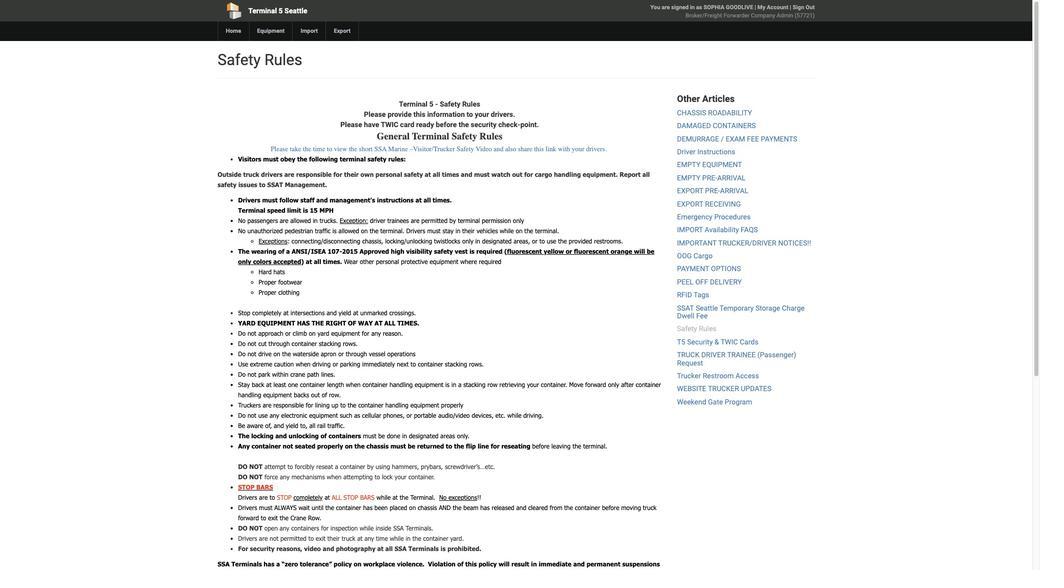 Task type: vqa. For each thing, say whether or not it's contained in the screenshot.
Service
no



Task type: describe. For each thing, give the bounding box(es) containing it.
protective
[[401, 258, 428, 265]]

other
[[677, 93, 700, 104]]

ssat inside the outside truck drivers are responsible for their own personal safety at all times and must watch out for cargo handling equipment. report all safety issues to ssat management.
[[267, 181, 283, 188]]

trucker/driver
[[718, 239, 776, 247]]

container inside the do not attempt to forcibly reseat a container by using hammers, prybars, screwdriver's…etc. do not force any mechanisms when attempting to lock your container.
[[340, 463, 365, 470]]

and inside drivers must follow staff and management's instructions at all times. terminal speed limit is 15 mph no passengers are allowed in trucks. exception: driver trainees are permitted by terminal permission only no unauthorized pedestrian traffic is allowed on the terminal. drivers must stay in their vehicles while on the terminal. exceptions : connecting/disconnecting chassis, locking/unlocking twistlocks only in designated areas, or to use the provided restrooms.
[[316, 196, 328, 203]]

1 export from the top
[[677, 187, 703, 195]]

0 horizontal spatial stop
[[238, 483, 255, 490]]

are down "force"
[[259, 494, 268, 501]]

rules down equipment link
[[264, 51, 302, 69]]

1 vertical spatial truck
[[643, 504, 657, 511]]

0 vertical spatial drivers.
[[491, 110, 515, 118]]

and right of,
[[274, 422, 284, 429]]

handling up truckers
[[238, 391, 261, 398]]

not up back
[[248, 370, 256, 378]]

the right until
[[325, 504, 334, 511]]

in up audio/video
[[451, 381, 456, 388]]

any up of,
[[270, 411, 279, 419]]

1 horizontal spatial stop
[[277, 494, 292, 501]]

row.
[[329, 391, 341, 398]]

for down following
[[333, 171, 342, 178]]

1 horizontal spatial exit
[[316, 535, 326, 542]]

when inside the do not attempt to forcibly reseat a container by using hammers, prybars, screwdriver's…etc. do not force any mechanisms when attempting to lock your container.
[[327, 473, 341, 480]]

stop completely at intersections and yield at unmarked crossings. yard equipment has the right of way at all times. do not approach or climb on yard equipment for any reason. do not cut through container stacking rows. do not drive on the waterside apron or through vessel operations use extreme caution when driving or parking immediately next to container stacking rows. do not park within crane path lines. stay back at least one container length when container handling equipment is in a stacking row retrieving your container. move forward only after container handling equipment backs out of row. truckers are responsible for lining up to the container handling equipment properly do not use any electronic equipment such as cellular phones, or portable audio/video devices, etc. while driving. be aware of, and yield to, all rail traffic. the locking and unlocking of containers must be done in designated areas only.
[[238, 309, 661, 439]]

the down only. on the left of page
[[454, 442, 464, 449]]

do inside stop bars drivers are to stop completely at all stop bars while at the terminal. no exceptions !! drivers must always wait until the container has been placed on chassis and the beam has released and cleared from the container before moving truck forward to exit the crane row. do not open any containers for inspection while inside ssa terminals. drivers are not permitted to exit their truck at any time while in the container yard. for security reasons, video and photography at all ssa terminals is prohibited.
[[238, 524, 248, 531]]

) at all times.
[[301, 258, 342, 265]]

1 proper from the top
[[259, 278, 276, 285]]

chassis
[[677, 109, 706, 117]]

0 vertical spatial bars
[[256, 483, 273, 490]]

forward inside stop completely at intersections and yield at unmarked crossings. yard equipment has the right of way at all times. do not approach or climb on yard equipment for any reason. do not cut through container stacking rows. do not drive on the waterside apron or through vessel operations use extreme caution when driving or parking immediately next to container stacking rows. do not park within crane path lines. stay back at least one container length when container handling equipment is in a stacking row retrieving your container. move forward only after container handling equipment backs out of row. truckers are responsible for lining up to the container handling equipment properly do not use any electronic equipment such as cellular phones, or portable audio/video devices, etc. while driving. be aware of, and yield to, all rail traffic. the locking and unlocking of containers must be done in designated areas only.
[[585, 381, 606, 388]]

visibility
[[406, 247, 432, 255]]

2 do from the top
[[238, 340, 246, 347]]

1 vertical spatial pre-
[[705, 187, 720, 195]]

to up the open
[[261, 514, 266, 521]]

(
[[504, 247, 507, 255]]

the right leaving
[[573, 442, 581, 449]]

wear
[[344, 258, 358, 265]]

is right "traffic"
[[332, 227, 337, 234]]

import
[[677, 226, 703, 234]]

all left times
[[433, 171, 440, 178]]

before for ready
[[436, 120, 457, 129]]

1 horizontal spatial bars
[[360, 494, 375, 501]]

a inside ssa terminals has a "zero tolerance" policy on workplace violence.  violation of this policy will result in immediate and permanent suspensions
[[276, 560, 280, 567]]

1 not from the top
[[249, 463, 263, 470]]

0 vertical spatial required
[[476, 247, 503, 255]]

for left cargo at the top of the page
[[524, 171, 533, 178]]

management.
[[285, 181, 327, 188]]

on right drive
[[273, 350, 280, 357]]

handling down next
[[390, 381, 413, 388]]

container down locking
[[252, 442, 281, 449]]

1 fluorescent from the left
[[507, 247, 542, 255]]

1 horizontal spatial be
[[408, 442, 415, 449]]

only inside stop completely at intersections and yield at unmarked crossings. yard equipment has the right of way at all times. do not approach or climb on yard equipment for any reason. do not cut through container stacking rows. do not drive on the waterside apron or through vessel operations use extreme caution when driving or parking immediately next to container stacking rows. do not park within crane path lines. stay back at least one container length when container handling equipment is in a stacking row retrieving your container. move forward only after container handling equipment backs out of row. truckers are responsible for lining up to the container handling equipment properly do not use any electronic equipment such as cellular phones, or portable audio/video devices, etc. while driving. be aware of, and yield to, all rail traffic. the locking and unlocking of containers must be done in designated areas only.
[[608, 381, 619, 388]]

the up the chassis,
[[370, 227, 378, 234]]

/
[[721, 135, 724, 143]]

0 vertical spatial through
[[269, 340, 290, 347]]

use inside stop completely at intersections and yield at unmarked crossings. yard equipment has the right of way at all times. do not approach or climb on yard equipment for any reason. do not cut through container stacking rows. do not drive on the waterside apron or through vessel operations use extreme caution when driving or parking immediately next to container stacking rows. do not park within crane path lines. stay back at least one container length when container handling equipment is in a stacking row retrieving your container. move forward only after container handling equipment backs out of row. truckers are responsible for lining up to the container handling equipment properly do not use any electronic equipment such as cellular phones, or portable audio/video devices, etc. while driving. be aware of, and yield to, all rail traffic. the locking and unlocking of containers must be done in designated areas only.
[[258, 411, 268, 419]]

only up vest
[[462, 237, 473, 244]]

truck inside the outside truck drivers are responsible for their own personal safety at all times and must watch out for cargo handling equipment. report all safety issues to ssat management.
[[243, 171, 259, 178]]

availability
[[705, 226, 739, 234]]

as inside you are signed in as sophia goodlive | my account | sign out broker/freight forwarder company admin (57721)
[[696, 4, 702, 11]]

0 vertical spatial pre-
[[702, 174, 717, 182]]

the inside stop completely at intersections and yield at unmarked crossings. yard equipment has the right of way at all times. do not approach or climb on yard equipment for any reason. do not cut through container stacking rows. do not drive on the waterside apron or through vessel operations use extreme caution when driving or parking immediately next to container stacking rows. do not park within crane path lines. stay back at least one container length when container handling equipment is in a stacking row retrieving your container. move forward only after container handling equipment backs out of row. truckers are responsible for lining up to the container handling equipment properly do not use any electronic equipment such as cellular phones, or portable audio/video devices, etc. while driving. be aware of, and yield to, all rail traffic. the locking and unlocking of containers must be done in designated areas only.
[[238, 432, 249, 439]]

2 horizontal spatial terminal.
[[583, 442, 607, 449]]

rules up the "information"
[[462, 100, 480, 108]]

your right with
[[572, 145, 584, 153]]

stop
[[238, 309, 250, 316]]

peel off delivery link
[[677, 278, 742, 286]]

safety down twistlocks
[[434, 247, 453, 255]]

safety up the "information"
[[440, 100, 460, 108]]

rail
[[317, 422, 325, 429]]

parking
[[340, 360, 360, 367]]

to up always
[[270, 494, 275, 501]]

terminal up equipment
[[248, 7, 277, 15]]

2 horizontal spatial has
[[480, 504, 490, 511]]

1 vertical spatial personal
[[376, 258, 399, 265]]

restroom
[[703, 372, 734, 380]]

fee
[[747, 135, 759, 143]]

roadability
[[708, 109, 752, 117]]

provided
[[569, 237, 592, 244]]

are down speed
[[280, 217, 288, 224]]

container right from
[[575, 504, 600, 511]]

all inside stop completely at intersections and yield at unmarked crossings. yard equipment has the right of way at all times. do not approach or climb on yard equipment for any reason. do not cut through container stacking rows. do not drive on the waterside apron or through vessel operations use extreme caution when driving or parking immediately next to container stacking rows. do not park within crane path lines. stay back at least one container length when container handling equipment is in a stacking row retrieving your container. move forward only after container handling equipment backs out of row. truckers are responsible for lining up to the container handling equipment properly do not use any electronic equipment such as cellular phones, or portable audio/video devices, etc. while driving. be aware of, and yield to, all rail traffic. the locking and unlocking of containers must be done in designated areas only.
[[384, 319, 396, 326]]

must inside terminal 5 - safety rules please provide this information to your drivers. please have twic card ready before the security check-point. general terminal safety rules please take the time to view the short ssa marine –visitor/trucker safety video and also share this link with your drivers. visitors must obey the following terminal safety rules:
[[263, 155, 279, 162]]

1 do from the top
[[238, 329, 246, 337]]

safety down rules:
[[404, 171, 423, 178]]

the right take
[[303, 145, 311, 153]]

4 do from the top
[[238, 370, 246, 378]]

must up speed
[[262, 196, 278, 203]]

1 vertical spatial when
[[346, 381, 361, 388]]

1 the from the top
[[238, 247, 249, 255]]

rfid tags link
[[677, 291, 709, 299]]

in inside you are signed in as sophia goodlive | my account | sign out broker/freight forwarder company admin (57721)
[[690, 4, 695, 11]]

container up "inspection"
[[336, 504, 361, 511]]

chassis inside stop bars drivers are to stop completely at all stop bars while at the terminal. no exceptions !! drivers must always wait until the container has been placed on chassis and the beam has released and cleared from the container before moving truck forward to exit the crane row. do not open any containers for inspection while inside ssa terminals. drivers are not permitted to exit their truck at any time while in the container yard. for security reasons, video and photography at all ssa terminals is prohibited.
[[418, 504, 437, 511]]

your inside stop completely at intersections and yield at unmarked crossings. yard equipment has the right of way at all times. do not approach or climb on yard equipment for any reason. do not cut through container stacking rows. do not drive on the waterside apron or through vessel operations use extreme caution when driving or parking immediately next to container stacking rows. do not park within crane path lines. stay back at least one container length when container handling equipment is in a stacking row retrieving your container. move forward only after container handling equipment backs out of row. truckers are responsible for lining up to the container handling equipment properly do not use any electronic equipment such as cellular phones, or portable audio/video devices, etc. while driving. be aware of, and yield to, all rail traffic. the locking and unlocking of containers must be done in designated areas only.
[[527, 381, 539, 388]]

1 vertical spatial arrival
[[720, 187, 748, 195]]

all right the equipment. report
[[642, 171, 650, 178]]

1 horizontal spatial through
[[346, 350, 367, 357]]

visitors
[[238, 155, 261, 162]]

for left lining
[[306, 401, 313, 408]]

ansi/isea
[[292, 247, 326, 255]]

0 horizontal spatial rows.
[[343, 340, 358, 347]]

t5
[[677, 338, 685, 346]]

you are signed in as sophia goodlive | my account | sign out broker/freight forwarder company admin (57721)
[[650, 4, 815, 19]]

out
[[806, 4, 815, 11]]

while left inside on the left bottom of the page
[[360, 524, 374, 531]]

instructions
[[377, 196, 414, 203]]

not left cut
[[248, 340, 256, 347]]

and up right
[[327, 309, 337, 316]]

completely inside stop bars drivers are to stop completely at all stop bars while at the terminal. no exceptions !! drivers must always wait until the container has been placed on chassis and the beam has released and cleared from the container before moving truck forward to exit the crane row. do not open any containers for inspection while inside ssa terminals. drivers are not permitted to exit their truck at any time while in the container yard. for security reasons, video and photography at all ssa terminals is prohibited.
[[293, 494, 323, 501]]

terminal inside terminal 5 - safety rules please provide this information to your drivers. please have twic card ready before the security check-point. general terminal safety rules please take the time to view the short ssa marine –visitor/trucker safety video and also share this link with your drivers. visitors must obey the following terminal safety rules:
[[340, 155, 366, 162]]

1 vertical spatial rows.
[[469, 360, 484, 367]]

security inside stop bars drivers are to stop completely at all stop bars while at the terminal. no exceptions !! drivers must always wait until the container has been placed on chassis and the beam has released and cleared from the container before moving truck forward to exit the crane row. do not open any containers for inspection while inside ssa terminals. drivers are not permitted to exit their truck at any time while in the container yard. for security reasons, video and photography at all ssa terminals is prohibited.
[[250, 545, 275, 552]]

you
[[650, 4, 660, 11]]

as inside stop completely at intersections and yield at unmarked crossings. yard equipment has the right of way at all times. do not approach or climb on yard equipment for any reason. do not cut through container stacking rows. do not drive on the waterside apron or through vessel operations use extreme caution when driving or parking immediately next to container stacking rows. do not park within crane path lines. stay back at least one container length when container handling equipment is in a stacking row retrieving your container. move forward only after container handling equipment backs out of row. truckers are responsible for lining up to the container handling equipment properly do not use any electronic equipment such as cellular phones, or portable audio/video devices, etc. while driving. be aware of, and yield to, all rail traffic. the locking and unlocking of containers must be done in designated areas only.
[[354, 411, 360, 419]]

only inside fluorescent yellow or fluorescent orange will be only colors accepted
[[238, 258, 251, 265]]

on up the chassis,
[[361, 227, 368, 234]]

0 vertical spatial stacking
[[319, 340, 341, 347]]

1 policy from the left
[[334, 560, 352, 567]]

use inside drivers must follow staff and management's instructions at all times. terminal speed limit is 15 mph no passengers are allowed in trucks. exception: driver trainees are permitted by terminal permission only no unauthorized pedestrian traffic is allowed on the terminal. drivers must stay in their vehicles while on the terminal. exceptions : connecting/disconnecting chassis, locking/unlocking twistlocks only in designated areas, or to use the provided restrooms.
[[547, 237, 556, 244]]

demurrage / exam fee payments link
[[677, 135, 797, 143]]

while down inside on the left bottom of the page
[[390, 535, 404, 542]]

terminal inside drivers must follow staff and management's instructions at all times. terminal speed limit is 15 mph no passengers are allowed in trucks. exception: driver trainees are permitted by terminal permission only no unauthorized pedestrian traffic is allowed on the terminal. drivers must stay in their vehicles while on the terminal. exceptions : connecting/disconnecting chassis, locking/unlocking twistlocks only in designated areas, or to use the provided restrooms.
[[238, 206, 265, 214]]

at right ")"
[[306, 258, 312, 265]]

and
[[439, 504, 451, 511]]

permitted inside drivers must follow staff and management's instructions at all times. terminal speed limit is 15 mph no passengers are allowed in trucks. exception: driver trainees are permitted by terminal permission only no unauthorized pedestrian traffic is allowed on the terminal. drivers must stay in their vehicles while on the terminal. exceptions : connecting/disconnecting chassis, locking/unlocking twistlocks only in designated areas, or to use the provided restrooms.
[[421, 217, 448, 224]]

unmarked
[[360, 309, 387, 316]]

driver instructions link
[[677, 148, 735, 156]]

empty equipment link
[[677, 161, 742, 169]]

by inside drivers must follow staff and management's instructions at all times. terminal speed limit is 15 mph no passengers are allowed in trucks. exception: driver trainees are permitted by terminal permission only no unauthorized pedestrian traffic is allowed on the terminal. drivers must stay in their vehicles while on the terminal. exceptions : connecting/disconnecting chassis, locking/unlocking twistlocks only in designated areas, or to use the provided restrooms.
[[449, 217, 456, 224]]

0 vertical spatial arrival
[[717, 174, 746, 182]]

must inside the outside truck drivers are responsible for their own personal safety at all times and must watch out for cargo handling equipment. report all safety issues to ssat management.
[[474, 171, 490, 178]]

move
[[569, 381, 583, 388]]

0 vertical spatial this
[[413, 110, 425, 118]]

short
[[359, 145, 373, 153]]

the up such on the bottom left of page
[[348, 401, 356, 408]]

of,
[[265, 422, 272, 429]]

to down areas
[[446, 442, 452, 449]]

damaged containers link
[[677, 122, 756, 130]]

2 vertical spatial stacking
[[463, 381, 486, 388]]

not down truckers
[[248, 411, 256, 419]]

share
[[518, 145, 532, 153]]

1 horizontal spatial terminal.
[[535, 227, 559, 234]]

2 horizontal spatial please
[[364, 110, 386, 118]]

0 vertical spatial exit
[[268, 514, 278, 521]]

of up accepted
[[278, 247, 284, 255]]

to right next
[[411, 360, 416, 367]]

of left row.
[[322, 391, 327, 398]]

rules up video
[[480, 131, 502, 142]]

wait
[[299, 504, 310, 511]]

container down immediately
[[363, 381, 388, 388]]

before inside stop bars drivers are to stop completely at all stop bars while at the terminal. no exceptions !! drivers must always wait until the container has been placed on chassis and the beam has released and cleared from the container before moving truck forward to exit the crane row. do not open any containers for inspection while inside ssa terminals. drivers are not permitted to exit their truck at any time while in the container yard. for security reasons, video and photography at all ssa terminals is prohibited.
[[602, 504, 619, 511]]

by inside the do not attempt to forcibly reseat a container by using hammers, prybars, screwdriver's…etc. do not force any mechanisms when attempting to lock your container.
[[367, 463, 374, 470]]

weekend gate program link
[[677, 398, 752, 406]]

not left drive
[[248, 350, 256, 357]]

take
[[290, 145, 301, 153]]

designated inside drivers must follow staff and management's instructions at all times. terminal speed limit is 15 mph no passengers are allowed in trucks. exception: driver trainees are permitted by terminal permission only no unauthorized pedestrian traffic is allowed on the terminal. drivers must stay in their vehicles while on the terminal. exceptions : connecting/disconnecting chassis, locking/unlocking twistlocks only in designated areas, or to use the provided restrooms.
[[482, 237, 512, 244]]

the right from
[[564, 504, 573, 511]]

5 do from the top
[[238, 411, 246, 419]]

0 horizontal spatial when
[[296, 360, 310, 367]]

view
[[334, 145, 347, 153]]

to right up
[[340, 401, 346, 408]]

dwell
[[677, 312, 694, 320]]

next
[[397, 360, 409, 367]]

no inside stop bars drivers are to stop completely at all stop bars while at the terminal. no exceptions !! drivers must always wait until the container has been placed on chassis and the beam has released and cleared from the container before moving truck forward to exit the crane row. do not open any containers for inspection while inside ssa terminals. drivers are not permitted to exit their truck at any time while in the container yard. for security reasons, video and photography at all ssa terminals is prohibited.
[[439, 494, 447, 501]]

the up yellow
[[558, 237, 567, 244]]

safety inside other articles chassis roadability damaged containers demurrage / exam fee payments driver instructions empty equipment empty pre-arrival export pre-arrival export receiving emergency procedures import availability faqs important trucker/driver notices!! oog cargo payment options peel off delivery rfid tags ssat seattle temporary storage charge dwell fee safety rules t5 security & twic cards truck driver trainee (passenger) request trucker restroom access website trucker updates weekend gate program
[[677, 325, 697, 333]]

locking
[[251, 432, 274, 439]]

export
[[334, 28, 351, 34]]

at down clothing at the bottom left
[[283, 309, 289, 316]]

charge
[[782, 304, 805, 312]]

any
[[238, 442, 250, 449]]

security inside terminal 5 - safety rules please provide this information to your drivers. please have twic card ready before the security check-point. general terminal safety rules please take the time to view the short ssa marine –visitor/trucker safety video and also share this link with your drivers. visitors must obey the following terminal safety rules:
[[471, 120, 497, 129]]

vessel
[[369, 350, 385, 357]]

1 vertical spatial drivers.
[[586, 145, 607, 153]]

(passenger)
[[757, 351, 796, 359]]

1 vertical spatial this
[[534, 145, 544, 153]]

truck
[[677, 351, 700, 359]]

are inside you are signed in as sophia goodlive | my account | sign out broker/freight forwarder company admin (57721)
[[662, 4, 670, 11]]

audio/video
[[438, 411, 470, 419]]

for
[[238, 545, 248, 552]]

responsible inside the outside truck drivers are responsible for their own personal safety at all times and must watch out for cargo handling equipment. report all safety issues to ssat management.
[[296, 171, 332, 178]]

0 horizontal spatial yield
[[286, 422, 298, 429]]

safety inside terminal 5 - safety rules please provide this information to your drivers. please have twic card ready before the security check-point. general terminal safety rules please take the time to view the short ssa marine –visitor/trucker safety video and also share this link with your drivers. visitors must obey the following terminal safety rules:
[[368, 155, 387, 162]]

locking/unlocking
[[385, 237, 432, 244]]

not left seated
[[283, 442, 293, 449]]

or inside fluorescent yellow or fluorescent orange will be only colors accepted
[[566, 247, 572, 255]]

to left 'forcibly'
[[288, 463, 293, 470]]

updates
[[741, 385, 772, 393]]

containers inside stop completely at intersections and yield at unmarked crossings. yard equipment has the right of way at all times. do not approach or climb on yard equipment for any reason. do not cut through container stacking rows. do not drive on the waterside apron or through vessel operations use extreme caution when driving or parking immediately next to container stacking rows. do not park within crane path lines. stay back at least one container length when container handling equipment is in a stacking row retrieving your container. move forward only after container handling equipment backs out of row. truckers are responsible for lining up to the container handling equipment properly do not use any electronic equipment such as cellular phones, or portable audio/video devices, etc. while driving. be aware of, and yield to, all rail traffic. the locking and unlocking of containers must be done in designated areas only.
[[329, 432, 361, 439]]

are right trainees
[[411, 217, 419, 224]]

row.
[[308, 514, 321, 521]]

exam
[[726, 135, 745, 143]]

exception:
[[340, 217, 368, 224]]

to left lock
[[375, 473, 380, 480]]

safety down home link
[[218, 51, 261, 69]]

their inside drivers must follow staff and management's instructions at all times. terminal speed limit is 15 mph no passengers are allowed in trucks. exception: driver trainees are permitted by terminal permission only no unauthorized pedestrian traffic is allowed on the terminal. drivers must stay in their vehicles while on the terminal. exceptions : connecting/disconnecting chassis, locking/unlocking twistlocks only in designated areas, or to use the provided restrooms.
[[462, 227, 475, 234]]

trainee
[[727, 351, 756, 359]]

0 horizontal spatial properly
[[317, 442, 343, 449]]

trucker
[[677, 372, 701, 380]]

safety down outside
[[218, 181, 237, 188]]

rules:
[[388, 155, 406, 162]]

issues
[[238, 181, 257, 188]]

container down path
[[300, 381, 325, 388]]

unlocking
[[289, 432, 319, 439]]

terminal up provide
[[399, 100, 427, 108]]

on up the areas,
[[516, 227, 523, 234]]

0 vertical spatial no
[[238, 217, 246, 224]]

out inside the outside truck drivers are responsible for their own personal safety at all times and must watch out for cargo handling equipment. report all safety issues to ssat management.
[[512, 171, 522, 178]]

1 vertical spatial times.
[[323, 258, 342, 265]]

or inside drivers must follow staff and management's instructions at all times. terminal speed limit is 15 mph no passengers are allowed in trucks. exception: driver trainees are permitted by terminal permission only no unauthorized pedestrian traffic is allowed on the terminal. drivers must stay in their vehicles while on the terminal. exceptions : connecting/disconnecting chassis, locking/unlocking twistlocks only in designated areas, or to use the provided restrooms.
[[532, 237, 538, 244]]

in inside ssa terminals has a "zero tolerance" policy on workplace violence.  violation of this policy will result in immediate and permanent suspensions
[[531, 560, 537, 567]]

1 vertical spatial stacking
[[445, 360, 467, 367]]

the up caution
[[282, 350, 291, 357]]

sign
[[793, 4, 804, 11]]

or right phones,
[[407, 411, 412, 419]]

or down apron
[[333, 360, 338, 367]]

such
[[340, 411, 352, 419]]

1 vertical spatial please
[[340, 120, 362, 129]]

safety up video
[[452, 131, 477, 142]]

1 vertical spatial no
[[238, 227, 246, 234]]

at right back
[[266, 381, 272, 388]]

other
[[360, 258, 374, 265]]

all inside drivers must follow staff and management's instructions at all times. terminal speed limit is 15 mph no passengers are allowed in trucks. exception: driver trainees are permitted by terminal permission only no unauthorized pedestrian traffic is allowed on the terminal. drivers must stay in their vehicles while on the terminal. exceptions : connecting/disconnecting chassis, locking/unlocking twistlocks only in designated areas, or to use the provided restrooms.
[[423, 196, 431, 203]]

of down rail
[[321, 432, 327, 439]]

2 empty from the top
[[677, 174, 701, 182]]

speed
[[267, 206, 285, 214]]

is right vest
[[470, 247, 475, 255]]

!!
[[477, 494, 481, 501]]

0 horizontal spatial chassis
[[366, 442, 389, 449]]

do not attempt to forcibly reseat a container by using hammers, prybars, screwdriver's…etc. do not force any mechanisms when attempting to lock your container.
[[238, 463, 495, 480]]

phones,
[[383, 411, 405, 419]]

1 horizontal spatial has
[[363, 504, 373, 511]]

to left view
[[327, 145, 332, 153]]

your inside the do not attempt to forcibly reseat a container by using hammers, prybars, screwdriver's…etc. do not force any mechanisms when attempting to lock your container.
[[395, 473, 407, 480]]

options
[[711, 265, 741, 273]]

lock
[[382, 473, 393, 480]]

exceptions
[[448, 494, 477, 501]]

with
[[558, 145, 570, 153]]

the down the "information"
[[459, 120, 469, 129]]

for down way
[[362, 329, 369, 337]]

passengers
[[247, 217, 278, 224]]

terminals inside stop bars drivers are to stop completely at all stop bars while at the terminal. no exceptions !! drivers must always wait until the container has been placed on chassis and the beam has released and cleared from the container before moving truck forward to exit the crane row. do not open any containers for inspection while inside ssa terminals. drivers are not permitted to exit their truck at any time while in the container yard. for security reasons, video and photography at all ssa terminals is prohibited.
[[408, 545, 439, 552]]

completely inside stop completely at intersections and yield at unmarked crossings. yard equipment has the right of way at all times. do not approach or climb on yard equipment for any reason. do not cut through container stacking rows. do not drive on the waterside apron or through vessel operations use extreme caution when driving or parking immediately next to container stacking rows. do not park within crane path lines. stay back at least one container length when container handling equipment is in a stacking row retrieving your container. move forward only after container handling equipment backs out of row. truckers are responsible for lining up to the container handling equipment properly do not use any electronic equipment such as cellular phones, or portable audio/video devices, etc. while driving. be aware of, and yield to, all rail traffic. the locking and unlocking of containers must be done in designated areas only.
[[252, 309, 281, 316]]

to right the "information"
[[467, 110, 473, 118]]

not inside stop bars drivers are to stop completely at all stop bars while at the terminal. no exceptions !! drivers must always wait until the container has been placed on chassis and the beam has released and cleared from the container before moving truck forward to exit the crane row. do not open any containers for inspection while inside ssa terminals. drivers are not permitted to exit their truck at any time while in the container yard. for security reasons, video and photography at all ssa terminals is prohibited.
[[270, 535, 278, 542]]

responsible inside stop completely at intersections and yield at unmarked crossings. yard equipment has the right of way at all times. do not approach or climb on yard equipment for any reason. do not cut through container stacking rows. do not drive on the waterside apron or through vessel operations use extreme caution when driving or parking immediately next to container stacking rows. do not park within crane path lines. stay back at least one container length when container handling equipment is in a stacking row retrieving your container. move forward only after container handling equipment backs out of row. truckers are responsible for lining up to the container handling equipment properly do not use any electronic equipment such as cellular phones, or portable audio/video devices, etc. while driving. be aware of, and yield to, all rail traffic. the locking and unlocking of containers must be done in designated areas only.
[[273, 401, 304, 408]]

payments
[[761, 135, 797, 143]]

be
[[238, 422, 245, 429]]

are inside stop completely at intersections and yield at unmarked crossings. yard equipment has the right of way at all times. do not approach or climb on yard equipment for any reason. do not cut through container stacking rows. do not drive on the waterside apron or through vessel operations use extreme caution when driving or parking immediately next to container stacking rows. do not park within crane path lines. stay back at least one container length when container handling equipment is in a stacking row retrieving your container. move forward only after container handling equipment backs out of row. truckers are responsible for lining up to the container handling equipment properly do not use any electronic equipment such as cellular phones, or portable audio/video devices, etc. while driving. be aware of, and yield to, all rail traffic. the locking and unlocking of containers must be done in designated areas only.
[[263, 401, 271, 408]]

yard
[[318, 329, 329, 337]]

0 horizontal spatial terminal.
[[380, 227, 404, 234]]

of inside ssa terminals has a "zero tolerance" policy on workplace violence.  violation of this policy will result in immediate and permanent suspensions
[[457, 560, 464, 567]]

equipment. report
[[583, 171, 641, 178]]

container up cellular
[[358, 401, 383, 408]]

container right after
[[636, 381, 661, 388]]

or left the climb
[[285, 329, 291, 337]]

climb
[[293, 329, 307, 337]]

sophia
[[704, 4, 724, 11]]

retrieving
[[499, 381, 525, 388]]

while up "been"
[[377, 494, 391, 501]]

areas
[[440, 432, 455, 439]]

have
[[364, 120, 379, 129]]

in right done
[[402, 432, 407, 439]]

watch
[[491, 171, 510, 178]]

the right view
[[349, 145, 357, 153]]

back
[[252, 381, 264, 388]]

and right video
[[323, 545, 334, 552]]

in down 15
[[313, 217, 318, 224]]

safety left video
[[457, 145, 474, 153]]

management's
[[330, 196, 375, 203]]



Task type: locate. For each thing, give the bounding box(es) containing it.
fee
[[696, 312, 708, 320]]

0 horizontal spatial forward
[[238, 514, 259, 521]]

personal inside the outside truck drivers are responsible for their own personal safety at all times and must watch out for cargo handling equipment. report all safety issues to ssat management.
[[376, 171, 402, 178]]

forward
[[585, 381, 606, 388], [238, 514, 259, 521]]

least
[[273, 381, 286, 388]]

at
[[375, 319, 383, 326]]

ssat seattle temporary storage charge dwell fee link
[[677, 304, 805, 320]]

areas,
[[514, 237, 530, 244]]

video
[[476, 145, 492, 153]]

fluorescent down the areas,
[[507, 247, 542, 255]]

a inside stop completely at intersections and yield at unmarked crossings. yard equipment has the right of way at all times. do not approach or climb on yard equipment for any reason. do not cut through container stacking rows. do not drive on the waterside apron or through vessel operations use extreme caution when driving or parking immediately next to container stacking rows. do not park within crane path lines. stay back at least one container length when container handling equipment is in a stacking row retrieving your container. move forward only after container handling equipment backs out of row. truckers are responsible for lining up to the container handling equipment properly do not use any electronic equipment such as cellular phones, or portable audio/video devices, etc. while driving. be aware of, and yield to, all rail traffic. the locking and unlocking of containers must be done in designated areas only.
[[458, 381, 461, 388]]

in inside stop bars drivers are to stop completely at all stop bars while at the terminal. no exceptions !! drivers must always wait until the container has been placed on chassis and the beam has released and cleared from the container before moving truck forward to exit the crane row. do not open any containers for inspection while inside ssa terminals. drivers are not permitted to exit their truck at any time while in the container yard. for security reasons, video and photography at all ssa terminals is prohibited.
[[406, 535, 411, 542]]

ssat inside other articles chassis roadability damaged containers demurrage / exam fee payments driver instructions empty equipment empty pre-arrival export pre-arrival export receiving emergency procedures import availability faqs important trucker/driver notices!! oog cargo payment options peel off delivery rfid tags ssat seattle temporary storage charge dwell fee safety rules t5 security & twic cards truck driver trainee (passenger) request trucker restroom access website trucker updates weekend gate program
[[677, 304, 694, 312]]

be inside fluorescent yellow or fluorescent orange will be only colors accepted
[[647, 247, 654, 255]]

park
[[258, 370, 270, 378]]

is inside stop completely at intersections and yield at unmarked crossings. yard equipment has the right of way at all times. do not approach or climb on yard equipment for any reason. do not cut through container stacking rows. do not drive on the waterside apron or through vessel operations use extreme caution when driving or parking immediately next to container stacking rows. do not park within crane path lines. stay back at least one container length when container handling equipment is in a stacking row retrieving your container. move forward only after container handling equipment backs out of row. truckers are responsible for lining up to the container handling equipment properly do not use any electronic equipment such as cellular phones, or portable audio/video devices, etc. while driving. be aware of, and yield to, all rail traffic. the locking and unlocking of containers must be done in designated areas only.
[[445, 381, 450, 388]]

2 do from the top
[[238, 473, 248, 480]]

2 policy from the left
[[479, 560, 497, 567]]

are down the obey
[[284, 171, 294, 178]]

security up video
[[471, 120, 497, 129]]

1 horizontal spatial please
[[340, 120, 362, 129]]

at down mechanisms
[[325, 494, 330, 501]]

do up for
[[238, 524, 248, 531]]

equipment inside other articles chassis roadability damaged containers demurrage / exam fee payments driver instructions empty equipment empty pre-arrival export pre-arrival export receiving emergency procedures import availability faqs important trucker/driver notices!! oog cargo payment options peel off delivery rfid tags ssat seattle temporary storage charge dwell fee safety rules t5 security & twic cards truck driver trainee (passenger) request trucker restroom access website trucker updates weekend gate program
[[702, 161, 742, 169]]

extreme
[[250, 360, 272, 367]]

or right yellow
[[566, 247, 572, 255]]

not inside stop bars drivers are to stop completely at all stop bars while at the terminal. no exceptions !! drivers must always wait until the container has been placed on chassis and the beam has released and cleared from the container before moving truck forward to exit the crane row. do not open any containers for inspection while inside ssa terminals. drivers are not permitted to exit their truck at any time while in the container yard. for security reasons, video and photography at all ssa terminals is prohibited.
[[249, 524, 263, 531]]

the up placed
[[400, 494, 408, 501]]

times. down 107-
[[323, 258, 342, 265]]

0 vertical spatial by
[[449, 217, 456, 224]]

0 horizontal spatial permitted
[[280, 535, 307, 542]]

not left the open
[[249, 524, 263, 531]]

1 horizontal spatial permitted
[[421, 217, 448, 224]]

1 vertical spatial containers
[[291, 524, 319, 531]]

completely up wait
[[293, 494, 323, 501]]

on down photography
[[354, 560, 361, 567]]

at inside drivers must follow staff and management's instructions at all times. terminal speed limit is 15 mph no passengers are allowed in trucks. exception: driver trainees are permitted by terminal permission only no unauthorized pedestrian traffic is allowed on the terminal. drivers must stay in their vehicles while on the terminal. exceptions : connecting/disconnecting chassis, locking/unlocking twistlocks only in designated areas, or to use the provided restrooms.
[[415, 196, 422, 203]]

containers
[[713, 122, 756, 130]]

before for reseating
[[532, 442, 550, 449]]

1 horizontal spatial 5
[[429, 100, 433, 108]]

times. inside drivers must follow staff and management's instructions at all times. terminal speed limit is 15 mph no passengers are allowed in trucks. exception: driver trainees are permitted by terminal permission only no unauthorized pedestrian traffic is allowed on the terminal. drivers must stay in their vehicles while on the terminal. exceptions : connecting/disconnecting chassis, locking/unlocking twistlocks only in designated areas, or to use the provided restrooms.
[[433, 196, 452, 203]]

0 vertical spatial permitted
[[421, 217, 448, 224]]

empty down empty equipment link
[[677, 174, 701, 182]]

any right the open
[[280, 524, 289, 531]]

0 vertical spatial chassis
[[366, 442, 389, 449]]

1 horizontal spatial all
[[384, 319, 396, 326]]

request
[[677, 359, 703, 367]]

rfid
[[677, 291, 692, 299]]

completely up approach
[[252, 309, 281, 316]]

apron
[[321, 350, 336, 357]]

3 do from the top
[[238, 524, 248, 531]]

terminals.
[[406, 524, 433, 531]]

result
[[511, 560, 529, 567]]

at left times
[[425, 171, 431, 178]]

the down exceptions
[[453, 504, 461, 511]]

0 vertical spatial before
[[436, 120, 457, 129]]

where
[[460, 258, 477, 265]]

and up "mph"
[[316, 196, 328, 203]]

container up attempting
[[340, 463, 365, 470]]

and inside ssa terminals has a "zero tolerance" policy on workplace violence.  violation of this policy will result in immediate and permanent suspensions
[[573, 560, 585, 567]]

and inside the outside truck drivers are responsible for their own personal safety at all times and must watch out for cargo handling equipment. report all safety issues to ssat management.
[[461, 171, 472, 178]]

in right the stay
[[456, 227, 460, 234]]

delivery
[[710, 278, 742, 286]]

2 horizontal spatial their
[[462, 227, 475, 234]]

must down cellular
[[363, 432, 376, 439]]

1 horizontal spatial time
[[376, 535, 388, 542]]

0 vertical spatial yield
[[339, 309, 351, 316]]

the up the do not attempt to forcibly reseat a container by using hammers, prybars, screwdriver's…etc. do not force any mechanisms when attempting to lock your container.
[[354, 442, 365, 449]]

and inside terminal 5 - safety rules please provide this information to your drivers. please have twic card ready before the security check-point. general terminal safety rules please take the time to view the short ssa marine –visitor/trucker safety video and also share this link with your drivers. visitors must obey the following terminal safety rules:
[[494, 145, 504, 153]]

rules
[[264, 51, 302, 69], [462, 100, 480, 108], [480, 131, 502, 142], [699, 325, 717, 333]]

terminals down for
[[231, 560, 262, 567]]

2 vertical spatial this
[[465, 560, 477, 567]]

2 vertical spatial do
[[238, 524, 248, 531]]

before inside terminal 5 - safety rules please provide this information to your drivers. please have twic card ready before the security check-point. general terminal safety rules please take the time to view the short ssa marine –visitor/trucker safety video and also share this link with your drivers. visitors must obey the following terminal safety rules:
[[436, 120, 457, 129]]

open
[[264, 524, 278, 531]]

articles
[[702, 93, 735, 104]]

ssa inside ssa terminals has a "zero tolerance" policy on workplace violence.  violation of this policy will result in immediate and permanent suspensions
[[218, 560, 230, 567]]

emergency
[[677, 213, 713, 221]]

1 horizontal spatial |
[[790, 4, 791, 11]]

prybars,
[[421, 463, 443, 470]]

to,
[[300, 422, 307, 429]]

when
[[296, 360, 310, 367], [346, 381, 361, 388], [327, 473, 341, 480]]

will inside ssa terminals has a "zero tolerance" policy on workplace violence.  violation of this policy will result in immediate and permanent suspensions
[[499, 560, 510, 567]]

0 vertical spatial use
[[547, 237, 556, 244]]

1 vertical spatial be
[[378, 432, 385, 439]]

1 empty from the top
[[677, 161, 701, 169]]

no
[[238, 217, 246, 224], [238, 227, 246, 234], [439, 494, 447, 501]]

5
[[279, 7, 283, 15], [429, 100, 433, 108]]

1 vertical spatial time
[[376, 535, 388, 542]]

staff
[[300, 196, 315, 203]]

the down terminals.
[[413, 535, 421, 542]]

terminals inside ssa terminals has a "zero tolerance" policy on workplace violence.  violation of this policy will result in immediate and permanent suspensions
[[231, 560, 262, 567]]

1 horizontal spatial designated
[[482, 237, 512, 244]]

the
[[312, 319, 324, 326]]

twic inside terminal 5 - safety rules please provide this information to your drivers. please have twic card ready before the security check-point. general terminal safety rules please take the time to view the short ssa marine –visitor/trucker safety video and also share this link with your drivers. visitors must obey the following terminal safety rules:
[[381, 120, 398, 129]]

5 for seattle
[[279, 7, 283, 15]]

any inside the do not attempt to forcibly reseat a container by using hammers, prybars, screwdriver's…etc. do not force any mechanisms when attempting to lock your container.
[[280, 473, 290, 480]]

exit up the open
[[268, 514, 278, 521]]

their inside the outside truck drivers are responsible for their own personal safety at all times and must watch out for cargo handling equipment. report all safety issues to ssat management.
[[344, 171, 359, 178]]

container. inside stop completely at intersections and yield at unmarked crossings. yard equipment has the right of way at all times. do not approach or climb on yard equipment for any reason. do not cut through container stacking rows. do not drive on the waterside apron or through vessel operations use extreme caution when driving or parking immediately next to container stacking rows. do not park within crane path lines. stay back at least one container length when container handling equipment is in a stacking row retrieving your container. move forward only after container handling equipment backs out of row. truckers are responsible for lining up to the container handling equipment properly do not use any electronic equipment such as cellular phones, or portable audio/video devices, etc. while driving. be aware of, and yield to, all rail traffic. the locking and unlocking of containers must be done in designated areas only.
[[541, 381, 567, 388]]

1 vertical spatial all
[[332, 494, 342, 501]]

containers down 'crane'
[[291, 524, 319, 531]]

0 vertical spatial be
[[647, 247, 654, 255]]

be inside stop completely at intersections and yield at unmarked crossings. yard equipment has the right of way at all times. do not approach or climb on yard equipment for any reason. do not cut through container stacking rows. do not drive on the waterside apron or through vessel operations use extreme caution when driving or parking immediately next to container stacking rows. do not park within crane path lines. stay back at least one container length when container handling equipment is in a stacking row retrieving your container. move forward only after container handling equipment backs out of row. truckers are responsible for lining up to the container handling equipment properly do not use any electronic equipment such as cellular phones, or portable audio/video devices, etc. while driving. be aware of, and yield to, all rail traffic. the locking and unlocking of containers must be done in designated areas only.
[[378, 432, 385, 439]]

2 | from the left
[[790, 4, 791, 11]]

this
[[413, 110, 425, 118], [534, 145, 544, 153], [465, 560, 477, 567]]

1 vertical spatial twic
[[721, 338, 738, 346]]

to inside the outside truck drivers are responsible for their own personal safety at all times and must watch out for cargo handling equipment. report all safety issues to ssat management.
[[259, 181, 265, 188]]

container down terminals.
[[423, 535, 448, 542]]

must up drivers
[[263, 155, 279, 162]]

at up workplace
[[377, 545, 384, 552]]

backs
[[294, 391, 309, 398]]

2 proper from the top
[[259, 288, 276, 296]]

ssa inside terminal 5 - safety rules please provide this information to your drivers. please have twic card ready before the security check-point. general terminal safety rules please take the time to view the short ssa marine –visitor/trucker safety video and also share this link with your drivers. visitors must obey the following terminal safety rules:
[[374, 145, 387, 153]]

personal
[[376, 171, 402, 178], [376, 258, 399, 265]]

1 horizontal spatial when
[[327, 473, 341, 480]]

vest
[[455, 247, 468, 255]]

0 vertical spatial truck
[[243, 171, 259, 178]]

seattle down tags
[[696, 304, 718, 312]]

equipment down instructions
[[702, 161, 742, 169]]

only left after
[[608, 381, 619, 388]]

1 vertical spatial out
[[311, 391, 320, 398]]

container. inside the do not attempt to forcibly reseat a container by using hammers, prybars, screwdriver's…etc. do not force any mechanisms when attempting to lock your container.
[[409, 473, 435, 480]]

1 vertical spatial container.
[[409, 473, 435, 480]]

0 horizontal spatial has
[[264, 560, 274, 567]]

crane
[[290, 370, 305, 378]]

drive
[[258, 350, 272, 357]]

0 horizontal spatial before
[[436, 120, 457, 129]]

2 vertical spatial their
[[327, 535, 340, 542]]

home link
[[218, 22, 249, 41]]

2 horizontal spatial stop
[[343, 494, 358, 501]]

times. down the outside truck drivers are responsible for their own personal safety at all times and must watch out for cargo handling equipment. report all safety issues to ssat management.
[[433, 196, 452, 203]]

proper
[[259, 278, 276, 285], [259, 288, 276, 296]]

0 vertical spatial not
[[249, 463, 263, 470]]

0 horizontal spatial completely
[[252, 309, 281, 316]]

seattle inside other articles chassis roadability damaged containers demurrage / exam fee payments driver instructions empty equipment empty pre-arrival export pre-arrival export receiving emergency procedures import availability faqs important trucker/driver notices!! oog cargo payment options peel off delivery rfid tags ssat seattle temporary storage charge dwell fee safety rules t5 security & twic cards truck driver trainee (passenger) request trucker restroom access website trucker updates weekend gate program
[[696, 304, 718, 312]]

5 for -
[[429, 100, 433, 108]]

not down yard
[[248, 329, 256, 337]]

any up photography
[[364, 535, 374, 542]]

0 vertical spatial the
[[238, 247, 249, 255]]

driver
[[701, 351, 725, 359]]

0 vertical spatial properly
[[441, 401, 463, 408]]

lining
[[315, 401, 330, 408]]

must inside stop completely at intersections and yield at unmarked crossings. yard equipment has the right of way at all times. do not approach or climb on yard equipment for any reason. do not cut through container stacking rows. do not drive on the waterside apron or through vessel operations use extreme caution when driving or parking immediately next to container stacking rows. do not park within crane path lines. stay back at least one container length when container handling equipment is in a stacking row retrieving your container. move forward only after container handling equipment backs out of row. truckers are responsible for lining up to the container handling equipment properly do not use any electronic equipment such as cellular phones, or portable audio/video devices, etc. while driving. be aware of, and yield to, all rail traffic. the locking and unlocking of containers must be done in designated areas only.
[[363, 432, 376, 439]]

chassis down done
[[366, 442, 389, 449]]

row
[[487, 381, 498, 388]]

crane
[[290, 514, 306, 521]]

5 left "-"
[[429, 100, 433, 108]]

all inside stop completely at intersections and yield at unmarked crossings. yard equipment has the right of way at all times. do not approach or climb on yard equipment for any reason. do not cut through container stacking rows. do not drive on the waterside apron or through vessel operations use extreme caution when driving or parking immediately next to container stacking rows. do not park within crane path lines. stay back at least one container length when container handling equipment is in a stacking row retrieving your container. move forward only after container handling equipment backs out of row. truckers are responsible for lining up to the container handling equipment properly do not use any electronic equipment such as cellular phones, or portable audio/video devices, etc. while driving. be aware of, and yield to, all rail traffic. the locking and unlocking of containers must be done in designated areas only.
[[309, 422, 315, 429]]

their down "inspection"
[[327, 535, 340, 542]]

weekend
[[677, 398, 706, 406]]

1 vertical spatial as
[[354, 411, 360, 419]]

bars up "been"
[[360, 494, 375, 501]]

drivers
[[238, 196, 260, 203], [406, 227, 425, 234], [238, 494, 257, 501], [238, 504, 257, 511], [238, 535, 257, 542]]

be right the "orange"
[[647, 247, 654, 255]]

only up the areas,
[[513, 217, 524, 224]]

0 horizontal spatial truck
[[243, 171, 259, 178]]

1 horizontal spatial terminal
[[458, 217, 480, 224]]

1 horizontal spatial fluorescent
[[574, 247, 609, 255]]

violation
[[428, 560, 456, 567]]

responsible up electronic
[[273, 401, 304, 408]]

0 vertical spatial container.
[[541, 381, 567, 388]]

2 vertical spatial when
[[327, 473, 341, 480]]

at up photography
[[357, 535, 363, 542]]

1 vertical spatial use
[[258, 411, 268, 419]]

1 horizontal spatial this
[[465, 560, 477, 567]]

a
[[286, 247, 290, 255], [458, 381, 461, 388], [335, 463, 338, 470], [276, 560, 280, 567]]

and left cleared
[[516, 504, 526, 511]]

all inside stop bars drivers are to stop completely at all stop bars while at the terminal. no exceptions !! drivers must always wait until the container has been placed on chassis and the beam has released and cleared from the container before moving truck forward to exit the crane row. do not open any containers for inspection while inside ssa terminals. drivers are not permitted to exit their truck at any time while in the container yard. for security reasons, video and photography at all ssa terminals is prohibited.
[[385, 545, 393, 552]]

terminal up the "vehicles"
[[458, 217, 480, 224]]

traffic.
[[327, 422, 345, 429]]

will inside fluorescent yellow or fluorescent orange will be only colors accepted
[[634, 247, 645, 255]]

not left "force"
[[249, 473, 263, 480]]

signed
[[671, 4, 689, 11]]

has inside ssa terminals has a "zero tolerance" policy on workplace violence.  violation of this policy will result in immediate and permanent suspensions
[[264, 560, 274, 567]]

1 vertical spatial permitted
[[280, 535, 307, 542]]

be
[[647, 247, 654, 255], [378, 432, 385, 439], [408, 442, 415, 449]]

mph
[[319, 206, 334, 214]]

1 vertical spatial ssat
[[677, 304, 694, 312]]

your down hammers,
[[395, 473, 407, 480]]

terminal.
[[380, 227, 404, 234], [535, 227, 559, 234], [583, 442, 607, 449]]

drivers must follow staff and management's instructions at all times. terminal speed limit is 15 mph no passengers are allowed in trucks. exception: driver trainees are permitted by terminal permission only no unauthorized pedestrian traffic is allowed on the terminal. drivers must stay in their vehicles while on the terminal. exceptions : connecting/disconnecting chassis, locking/unlocking twistlocks only in designated areas, or to use the provided restrooms.
[[238, 196, 623, 244]]

1 vertical spatial chassis
[[418, 504, 437, 511]]

handling inside the outside truck drivers are responsible for their own personal safety at all times and must watch out for cargo handling equipment. report all safety issues to ssat management.
[[554, 171, 581, 178]]

2 horizontal spatial truck
[[643, 504, 657, 511]]

1 vertical spatial properly
[[317, 442, 343, 449]]

a inside the do not attempt to forcibly reseat a container by using hammers, prybars, screwdriver's…etc. do not force any mechanisms when attempting to lock your container.
[[335, 463, 338, 470]]

3 not from the top
[[249, 524, 263, 531]]

0 horizontal spatial time
[[313, 145, 325, 153]]

bars down "force"
[[256, 483, 273, 490]]

are right truckers
[[263, 401, 271, 408]]

when down reseat
[[327, 473, 341, 480]]

security right for
[[250, 545, 275, 552]]

2 horizontal spatial when
[[346, 381, 361, 388]]

2 export from the top
[[677, 200, 703, 208]]

goodlive
[[726, 4, 753, 11]]

storage
[[756, 304, 780, 312]]

0 vertical spatial allowed
[[290, 217, 311, 224]]

please
[[364, 110, 386, 118], [340, 120, 362, 129], [271, 145, 288, 153]]

or right apron
[[338, 350, 344, 357]]

2 vertical spatial please
[[271, 145, 288, 153]]

0 horizontal spatial exit
[[268, 514, 278, 521]]

placed
[[390, 504, 407, 511]]

0 vertical spatial seattle
[[285, 7, 307, 15]]

0 horizontal spatial 5
[[279, 7, 283, 15]]

0 horizontal spatial ssat
[[267, 181, 283, 188]]

out up lining
[[311, 391, 320, 398]]

trainees
[[387, 217, 409, 224]]

permitted inside stop bars drivers are to stop completely at all stop bars while at the terminal. no exceptions !! drivers must always wait until the container has been placed on chassis and the beam has released and cleared from the container before moving truck forward to exit the crane row. do not open any containers for inspection while inside ssa terminals. drivers are not permitted to exit their truck at any time while in the container yard. for security reasons, video and photography at all ssa terminals is prohibited.
[[280, 535, 307, 542]]

1 vertical spatial their
[[462, 227, 475, 234]]

yield up "of"
[[339, 309, 351, 316]]

chassis down the terminal.
[[418, 504, 437, 511]]

2 the from the top
[[238, 432, 249, 439]]

truck right moving
[[643, 504, 657, 511]]

traffic
[[315, 227, 331, 234]]

1 do from the top
[[238, 463, 248, 470]]

all down the outside truck drivers are responsible for their own personal safety at all times and must watch out for cargo handling equipment. report all safety issues to ssat management.
[[423, 196, 431, 203]]

0 horizontal spatial be
[[378, 432, 385, 439]]

designated inside stop completely at intersections and yield at unmarked crossings. yard equipment has the right of way at all times. do not approach or climb on yard equipment for any reason. do not cut through container stacking rows. do not drive on the waterside apron or through vessel operations use extreme caution when driving or parking immediately next to container stacking rows. do not park within crane path lines. stay back at least one container length when container handling equipment is in a stacking row retrieving your container. move forward only after container handling equipment backs out of row. truckers are responsible for lining up to the container handling equipment properly do not use any electronic equipment such as cellular phones, or portable audio/video devices, etc. while driving. be aware of, and yield to, all rail traffic. the locking and unlocking of containers must be done in designated areas only.
[[409, 432, 438, 439]]

stop up always
[[277, 494, 292, 501]]

seattle inside terminal 5 seattle link
[[285, 7, 307, 15]]

no left unauthorized
[[238, 227, 246, 234]]

cargo
[[694, 252, 713, 260]]

1 horizontal spatial chassis
[[418, 504, 437, 511]]

important trucker/driver notices!! link
[[677, 239, 811, 247]]

permission
[[482, 217, 511, 224]]

access
[[736, 372, 759, 380]]

1 horizontal spatial properly
[[441, 401, 463, 408]]

1 vertical spatial terminal
[[458, 217, 480, 224]]

are down the open
[[259, 535, 268, 542]]

on inside stop bars drivers are to stop completely at all stop bars while at the terminal. no exceptions !! drivers must always wait until the container has been placed on chassis and the beam has released and cleared from the container before moving truck forward to exit the crane row. do not open any containers for inspection while inside ssa terminals. drivers are not permitted to exit their truck at any time while in the container yard. for security reasons, video and photography at all ssa terminals is prohibited.
[[409, 504, 416, 511]]

any down "at" in the left bottom of the page
[[371, 329, 381, 337]]

their inside stop bars drivers are to stop completely at all stop bars while at the terminal. no exceptions !! drivers must always wait until the container has been placed on chassis and the beam has released and cleared from the container before moving truck forward to exit the crane row. do not open any containers for inspection while inside ssa terminals. drivers are not permitted to exit their truck at any time while in the container yard. for security reasons, video and photography at all ssa terminals is prohibited.
[[327, 535, 340, 542]]

2 not from the top
[[249, 473, 263, 480]]

at inside the outside truck drivers are responsible for their own personal safety at all times and must watch out for cargo handling equipment. report all safety issues to ssat management.
[[425, 171, 431, 178]]

on right placed
[[409, 504, 416, 511]]

footwear
[[278, 278, 302, 285]]

not
[[249, 463, 263, 470], [249, 473, 263, 480], [249, 524, 263, 531]]

2 fluorescent from the left
[[574, 247, 609, 255]]

security
[[687, 338, 713, 346]]

the down always
[[280, 514, 289, 521]]

is left 15
[[303, 206, 308, 214]]

at
[[425, 171, 431, 178], [415, 196, 422, 203], [306, 258, 312, 265], [283, 309, 289, 316], [353, 309, 358, 316], [266, 381, 272, 388], [325, 494, 330, 501], [392, 494, 398, 501], [357, 535, 363, 542], [377, 545, 384, 552]]

times.
[[397, 319, 419, 326]]

permitted up reasons,
[[280, 535, 307, 542]]

at up placed
[[392, 494, 398, 501]]

chassis
[[366, 442, 389, 449], [418, 504, 437, 511]]

0 vertical spatial completely
[[252, 309, 281, 316]]

must left the stay
[[427, 227, 441, 234]]

returned
[[417, 442, 444, 449]]

while inside stop completely at intersections and yield at unmarked crossings. yard equipment has the right of way at all times. do not approach or climb on yard equipment for any reason. do not cut through container stacking rows. do not drive on the waterside apron or through vessel operations use extreme caution when driving or parking immediately next to container stacking rows. do not park within crane path lines. stay back at least one container length when container handling equipment is in a stacking row retrieving your container. move forward only after container handling equipment backs out of row. truckers are responsible for lining up to the container handling equipment properly do not use any electronic equipment such as cellular phones, or portable audio/video devices, etc. while driving. be aware of, and yield to, all rail traffic. the locking and unlocking of containers must be done in designated areas only.
[[507, 411, 521, 419]]

properly up reseat
[[317, 442, 343, 449]]

be left done
[[378, 432, 385, 439]]

3 do from the top
[[238, 350, 246, 357]]

to up video
[[308, 535, 314, 542]]

connecting/disconnecting
[[292, 237, 360, 244]]

terminal
[[248, 7, 277, 15], [399, 100, 427, 108], [412, 131, 449, 142], [238, 206, 265, 214]]

is inside stop bars drivers are to stop completely at all stop bars while at the terminal. no exceptions !! drivers must always wait until the container has been placed on chassis and the beam has released and cleared from the container before moving truck forward to exit the crane row. do not open any containers for inspection while inside ssa terminals. drivers are not permitted to exit their truck at any time while in the container yard. for security reasons, video and photography at all ssa terminals is prohibited.
[[441, 545, 446, 552]]

while inside drivers must follow staff and management's instructions at all times. terminal speed limit is 15 mph no passengers are allowed in trucks. exception: driver trainees are permitted by terminal permission only no unauthorized pedestrian traffic is allowed on the terminal. drivers must stay in their vehicles while on the terminal. exceptions : connecting/disconnecting chassis, locking/unlocking twistlocks only in designated areas, or to use the provided restrooms.
[[500, 227, 514, 234]]

0 vertical spatial out
[[512, 171, 522, 178]]

2 horizontal spatial this
[[534, 145, 544, 153]]

after
[[621, 381, 634, 388]]

all inside stop bars drivers are to stop completely at all stop bars while at the terminal. no exceptions !! drivers must always wait until the container has been placed on chassis and the beam has released and cleared from the container before moving truck forward to exit the crane row. do not open any containers for inspection while inside ssa terminals. drivers are not permitted to exit their truck at any time while in the container yard. for security reasons, video and photography at all ssa terminals is prohibited.
[[332, 494, 342, 501]]

time inside terminal 5 - safety rules please provide this information to your drivers. please have twic card ready before the security check-point. general terminal safety rules please take the time to view the short ssa marine –visitor/trucker safety video and also share this link with your drivers. visitors must obey the following terminal safety rules:
[[313, 145, 325, 153]]

1 horizontal spatial rows.
[[469, 360, 484, 367]]

forward inside stop bars drivers are to stop completely at all stop bars while at the terminal. no exceptions !! drivers must always wait until the container has been placed on chassis and the beam has released and cleared from the container before moving truck forward to exit the crane row. do not open any containers for inspection while inside ssa terminals. drivers are not permitted to exit their truck at any time while in the container yard. for security reasons, video and photography at all ssa terminals is prohibited.
[[238, 514, 259, 521]]

suspensions
[[622, 560, 660, 567]]

1 horizontal spatial policy
[[479, 560, 497, 567]]

properly inside stop completely at intersections and yield at unmarked crossings. yard equipment has the right of way at all times. do not approach or climb on yard equipment for any reason. do not cut through container stacking rows. do not drive on the waterside apron or through vessel operations use extreme caution when driving or parking immediately next to container stacking rows. do not park within crane path lines. stay back at least one container length when container handling equipment is in a stacking row retrieving your container. move forward only after container handling equipment backs out of row. truckers are responsible for lining up to the container handling equipment properly do not use any electronic equipment such as cellular phones, or portable audio/video devices, etc. while driving. be aware of, and yield to, all rail traffic. the locking and unlocking of containers must be done in designated areas only.
[[441, 401, 463, 408]]

my account link
[[758, 4, 788, 11]]

any right "force"
[[280, 473, 290, 480]]

required left (
[[476, 247, 503, 255]]

equipment inside stop completely at intersections and yield at unmarked crossings. yard equipment has the right of way at all times. do not approach or climb on yard equipment for any reason. do not cut through container stacking rows. do not drive on the waterside apron or through vessel operations use extreme caution when driving or parking immediately next to container stacking rows. do not park within crane path lines. stay back at least one container length when container handling equipment is in a stacking row retrieving your container. move forward only after container handling equipment backs out of row. truckers are responsible for lining up to the container handling equipment properly do not use any electronic equipment such as cellular phones, or portable audio/video devices, etc. while driving. be aware of, and yield to, all rail traffic. the locking and unlocking of containers must be done in designated areas only.
[[257, 319, 295, 326]]

fluorescent
[[507, 247, 542, 255], [574, 247, 609, 255]]

terminal inside drivers must follow staff and management's instructions at all times. terminal speed limit is 15 mph no passengers are allowed in trucks. exception: driver trainees are permitted by terminal permission only no unauthorized pedestrian traffic is allowed on the terminal. drivers must stay in their vehicles while on the terminal. exceptions : connecting/disconnecting chassis, locking/unlocking twistlocks only in designated areas, or to use the provided restrooms.
[[458, 217, 480, 224]]

1 horizontal spatial security
[[471, 120, 497, 129]]

this inside ssa terminals has a "zero tolerance" policy on workplace violence.  violation of this policy will result in immediate and permanent suspensions
[[465, 560, 477, 567]]

emergency procedures link
[[677, 213, 751, 221]]

must down done
[[390, 442, 406, 449]]

terminal up –visitor/trucker
[[412, 131, 449, 142]]

2 horizontal spatial be
[[647, 247, 654, 255]]

rules inside other articles chassis roadability damaged containers demurrage / exam fee payments driver instructions empty equipment empty pre-arrival export pre-arrival export receiving emergency procedures import availability faqs important trucker/driver notices!! oog cargo payment options peel off delivery rfid tags ssat seattle temporary storage charge dwell fee safety rules t5 security & twic cards truck driver trainee (passenger) request trucker restroom access website trucker updates weekend gate program
[[699, 325, 717, 333]]

the up the areas,
[[524, 227, 533, 234]]

allowed up pedestrian
[[290, 217, 311, 224]]

to inside drivers must follow staff and management's instructions at all times. terminal speed limit is 15 mph no passengers are allowed in trucks. exception: driver trainees are permitted by terminal permission only no unauthorized pedestrian traffic is allowed on the terminal. drivers must stay in their vehicles while on the terminal. exceptions : connecting/disconnecting chassis, locking/unlocking twistlocks only in designated areas, or to use the provided restrooms.
[[539, 237, 545, 244]]

1 vertical spatial before
[[532, 442, 550, 449]]

not down the open
[[270, 535, 278, 542]]

do down any
[[238, 463, 248, 470]]

seattle up "import"
[[285, 7, 307, 15]]

reasons,
[[276, 545, 302, 552]]

following
[[309, 155, 338, 162]]

1 horizontal spatial forward
[[585, 381, 606, 388]]

1 vertical spatial allowed
[[338, 227, 359, 234]]

1 vertical spatial empty
[[677, 174, 701, 182]]

1 vertical spatial proper
[[259, 288, 276, 296]]

1 horizontal spatial truck
[[342, 535, 355, 542]]

no up the and
[[439, 494, 447, 501]]

0 vertical spatial do
[[238, 463, 248, 470]]

export pre-arrival link
[[677, 187, 748, 195]]

containers inside stop bars drivers are to stop completely at all stop bars while at the terminal. no exceptions !! drivers must always wait until the container has been placed on chassis and the beam has released and cleared from the container before moving truck forward to exit the crane row. do not open any containers for inspection while inside ssa terminals. drivers are not permitted to exit their truck at any time while in the container yard. for security reasons, video and photography at all ssa terminals is prohibited.
[[291, 524, 319, 531]]

1 vertical spatial required
[[479, 258, 501, 265]]

program
[[725, 398, 752, 406]]

1 horizontal spatial out
[[512, 171, 522, 178]]

0 vertical spatial please
[[364, 110, 386, 118]]

a right reseat
[[335, 463, 338, 470]]

out inside stop completely at intersections and yield at unmarked crossings. yard equipment has the right of way at all times. do not approach or climb on yard equipment for any reason. do not cut through container stacking rows. do not drive on the waterside apron or through vessel operations use extreme caution when driving or parking immediately next to container stacking rows. do not park within crane path lines. stay back at least one container length when container handling equipment is in a stacking row retrieving your container. move forward only after container handling equipment backs out of row. truckers are responsible for lining up to the container handling equipment properly do not use any electronic equipment such as cellular phones, or portable audio/video devices, etc. while driving. be aware of, and yield to, all rail traffic. the locking and unlocking of containers must be done in designated areas only.
[[311, 391, 320, 398]]

1 horizontal spatial allowed
[[338, 227, 359, 234]]

drivers.
[[491, 110, 515, 118], [586, 145, 607, 153]]

0 vertical spatial terminals
[[408, 545, 439, 552]]

twic inside other articles chassis roadability damaged containers demurrage / exam fee payments driver instructions empty equipment empty pre-arrival export pre-arrival export receiving emergency procedures import availability faqs important trucker/driver notices!! oog cargo payment options peel off delivery rfid tags ssat seattle temporary storage charge dwell fee safety rules t5 security & twic cards truck driver trainee (passenger) request trucker restroom access website trucker updates weekend gate program
[[721, 338, 738, 346]]

use up yellow
[[547, 237, 556, 244]]

-
[[435, 100, 438, 108]]

0 horizontal spatial through
[[269, 340, 290, 347]]

on inside ssa terminals has a "zero tolerance" policy on workplace violence.  violation of this policy will result in immediate and permanent suspensions
[[354, 560, 361, 567]]

0 vertical spatial personal
[[376, 171, 402, 178]]

marine
[[388, 145, 408, 153]]

twic up general
[[381, 120, 398, 129]]

1 | from the left
[[755, 4, 756, 11]]

0 horizontal spatial drivers.
[[491, 110, 515, 118]]

must inside stop bars drivers are to stop completely at all stop bars while at the terminal. no exceptions !! drivers must always wait until the container has been placed on chassis and the beam has released and cleared from the container before moving truck forward to exit the crane row. do not open any containers for inspection while inside ssa terminals. drivers are not permitted to exit their truck at any time while in the container yard. for security reasons, video and photography at all ssa terminals is prohibited.
[[259, 504, 272, 511]]

time inside stop bars drivers are to stop completely at all stop bars while at the terminal. no exceptions !! drivers must always wait until the container has been placed on chassis and the beam has released and cleared from the container before moving truck forward to exit the crane row. do not open any containers for inspection while inside ssa terminals. drivers are not permitted to exit their truck at any time while in the container yard. for security reasons, video and photography at all ssa terminals is prohibited.
[[376, 535, 388, 542]]

0 horizontal spatial by
[[367, 463, 374, 470]]

export link
[[326, 22, 358, 41]]

yellow
[[544, 247, 564, 255]]

completely
[[252, 309, 281, 316], [293, 494, 323, 501]]

while down the permission
[[500, 227, 514, 234]]

flip
[[466, 442, 476, 449]]

for inside stop bars drivers are to stop completely at all stop bars while at the terminal. no exceptions !! drivers must always wait until the container has been placed on chassis and the beam has released and cleared from the container before moving truck forward to exit the crane row. do not open any containers for inspection while inside ssa terminals. drivers are not permitted to exit their truck at any time while in the container yard. for security reasons, video and photography at all ssa terminals is prohibited.
[[321, 524, 329, 531]]

0 vertical spatial security
[[471, 120, 497, 129]]

when right length
[[346, 381, 361, 388]]

orange
[[611, 247, 632, 255]]

are inside the outside truck drivers are responsible for their own personal safety at all times and must watch out for cargo handling equipment. report all safety issues to ssat management.
[[284, 171, 294, 178]]

1 vertical spatial yield
[[286, 422, 298, 429]]



